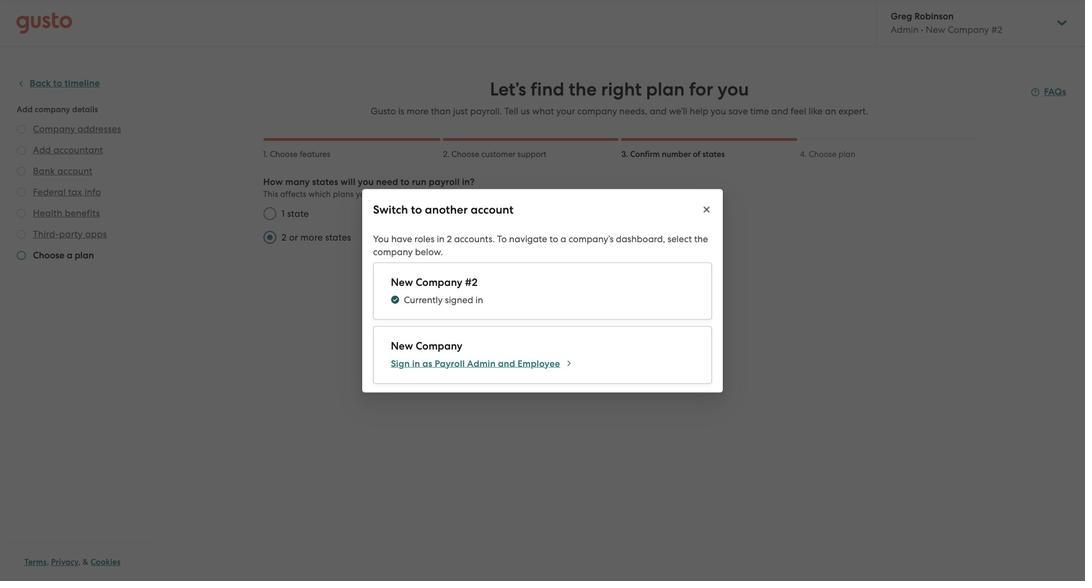 Task type: describe. For each thing, give the bounding box(es) containing it.
in?
[[462, 177, 475, 188]]

choose for choose features
[[270, 150, 298, 159]]

tell
[[505, 106, 519, 117]]

let's
[[490, 78, 526, 100]]

, select the company below.
[[373, 233, 708, 257]]

payroll
[[435, 358, 465, 369]]

need
[[376, 177, 398, 188]]

payroll
[[429, 177, 460, 188]]

we'll
[[669, 106, 688, 117]]

faqs
[[1045, 86, 1067, 98]]

an
[[825, 106, 837, 117]]

us
[[521, 106, 530, 117]]

currently signed in
[[404, 294, 483, 305]]

switch to another account
[[373, 203, 514, 217]]

find
[[531, 78, 565, 100]]

company's
[[569, 233, 614, 244]]

cookies button
[[91, 556, 121, 569]]

faqs button
[[1032, 86, 1067, 99]]

expert.
[[839, 106, 869, 117]]

feel
[[791, 106, 807, 117]]

confirm
[[630, 150, 660, 159]]

navigate
[[509, 233, 547, 244]]

dashboard
[[616, 233, 663, 244]]

you
[[373, 233, 389, 244]]

1 state radio
[[258, 202, 282, 226]]

choose features
[[270, 150, 330, 159]]

and inside dialog main content 'element'
[[498, 358, 516, 369]]

number
[[662, 150, 691, 159]]

you right help
[[711, 106, 727, 117]]

or
[[289, 232, 298, 243]]

this
[[263, 190, 278, 199]]

admin
[[467, 358, 496, 369]]

0 horizontal spatial ,
[[47, 558, 49, 568]]

to inside how many states will you need to run payroll in? this affects which plans you can use.
[[401, 177, 410, 188]]

needs,
[[620, 106, 648, 117]]

&
[[83, 558, 89, 568]]

1 horizontal spatial to
[[411, 203, 422, 217]]

of
[[693, 150, 701, 159]]

sign
[[391, 358, 410, 369]]

affects
[[280, 190, 307, 199]]

new for new company #2
[[391, 276, 413, 288]]

time
[[751, 106, 769, 117]]

company inside , select the company below.
[[373, 246, 413, 257]]

will
[[341, 177, 356, 188]]

states inside how many states will you need to run payroll in? this affects which plans you can use.
[[312, 177, 338, 188]]

home image
[[16, 12, 72, 34]]

sign in as payroll admin and employee
[[391, 358, 560, 369]]

company for new company #2
[[416, 276, 463, 288]]

plan inside let's find the right plan for you gusto is more than just payroll. tell us what your company needs, and we'll help you save time and feel like an expert.
[[646, 78, 685, 100]]

save
[[729, 106, 748, 117]]

gusto
[[371, 106, 396, 117]]

0 horizontal spatial more
[[301, 232, 323, 243]]

help
[[690, 106, 709, 117]]

is
[[398, 106, 405, 117]]

like
[[809, 106, 823, 117]]

you have roles in 2 accounts. to navigate to a company's dashboard
[[373, 233, 663, 244]]

as
[[423, 358, 433, 369]]

support
[[518, 150, 547, 159]]

features
[[300, 150, 330, 159]]

privacy
[[51, 558, 78, 568]]

than
[[431, 106, 451, 117]]

0 horizontal spatial 2
[[282, 232, 287, 243]]

new company
[[391, 340, 463, 352]]

how
[[263, 177, 283, 188]]

dialog main content element
[[362, 226, 723, 393]]

signed
[[445, 294, 473, 305]]



Task type: locate. For each thing, give the bounding box(es) containing it.
1 vertical spatial company
[[416, 340, 463, 352]]

which
[[309, 190, 331, 199]]

use.
[[388, 190, 403, 199]]

the inside , select the company below.
[[695, 233, 708, 244]]

employee
[[518, 358, 560, 369]]

in left as
[[412, 358, 420, 369]]

0 vertical spatial more
[[407, 106, 429, 117]]

#2
[[465, 276, 478, 288]]

1 vertical spatial company
[[373, 246, 413, 257]]

2 left or
[[282, 232, 287, 243]]

states left you
[[325, 232, 351, 243]]

choose down like
[[809, 150, 837, 159]]

0 vertical spatial states
[[703, 150, 725, 159]]

payroll.
[[470, 106, 502, 117]]

company down have
[[373, 246, 413, 257]]

plan
[[646, 78, 685, 100], [839, 150, 856, 159]]

and right admin
[[498, 358, 516, 369]]

,
[[663, 233, 666, 244], [47, 558, 49, 568], [78, 558, 81, 568]]

in down #2
[[476, 294, 483, 305]]

1 choose from the left
[[270, 150, 298, 159]]

1 horizontal spatial company
[[578, 106, 617, 117]]

0 horizontal spatial and
[[498, 358, 516, 369]]

2 vertical spatial states
[[325, 232, 351, 243]]

, inside , select the company below.
[[663, 233, 666, 244]]

what
[[532, 106, 554, 117]]

1 vertical spatial states
[[312, 177, 338, 188]]

customer
[[481, 150, 516, 159]]

can
[[372, 190, 386, 199]]

0 horizontal spatial choose
[[270, 150, 298, 159]]

2 inside dialog main content 'element'
[[447, 233, 452, 244]]

right
[[601, 78, 642, 100]]

to right switch
[[411, 203, 422, 217]]

you up save
[[718, 78, 749, 100]]

states
[[703, 150, 725, 159], [312, 177, 338, 188], [325, 232, 351, 243]]

1 vertical spatial more
[[301, 232, 323, 243]]

0 horizontal spatial plan
[[646, 78, 685, 100]]

2 horizontal spatial in
[[476, 294, 483, 305]]

switch
[[373, 203, 408, 217]]

plans
[[333, 190, 354, 199]]

company
[[578, 106, 617, 117], [373, 246, 413, 257]]

1 vertical spatial to
[[411, 203, 422, 217]]

1 vertical spatial plan
[[839, 150, 856, 159]]

choose up how
[[270, 150, 298, 159]]

new company #2
[[391, 276, 478, 288]]

choose for choose customer support
[[452, 150, 480, 159]]

company inside let's find the right plan for you gusto is more than just payroll. tell us what your company needs, and we'll help you save time and feel like an expert.
[[578, 106, 617, 117]]

the right select
[[695, 233, 708, 244]]

0 horizontal spatial company
[[373, 246, 413, 257]]

confirm number of states
[[630, 150, 725, 159]]

3 choose from the left
[[809, 150, 837, 159]]

1 horizontal spatial 2
[[447, 233, 452, 244]]

2 vertical spatial to
[[550, 233, 559, 244]]

1 horizontal spatial and
[[650, 106, 667, 117]]

and left we'll on the right
[[650, 106, 667, 117]]

you right will
[[358, 177, 374, 188]]

state
[[287, 208, 309, 219]]

2 vertical spatial in
[[412, 358, 420, 369]]

the
[[569, 78, 597, 100], [695, 233, 708, 244]]

another
[[425, 203, 468, 217]]

for
[[689, 78, 714, 100]]

in
[[437, 233, 445, 244], [476, 294, 483, 305], [412, 358, 420, 369]]

to left 'run' on the left top of page
[[401, 177, 410, 188]]

2 or more states
[[282, 232, 351, 243]]

0 horizontal spatial to
[[401, 177, 410, 188]]

company
[[416, 276, 463, 288], [416, 340, 463, 352]]

new up currently
[[391, 276, 413, 288]]

accounts.
[[454, 233, 495, 244]]

switch to another account dialog
[[362, 189, 723, 393]]

choose plan
[[809, 150, 856, 159]]

1 state
[[282, 208, 309, 219]]

2 horizontal spatial ,
[[663, 233, 666, 244]]

0 vertical spatial company
[[416, 276, 463, 288]]

states for more
[[325, 232, 351, 243]]

1 horizontal spatial in
[[437, 233, 445, 244]]

currently
[[404, 294, 443, 305]]

and
[[650, 106, 667, 117], [772, 106, 789, 117], [498, 358, 516, 369]]

new
[[391, 276, 413, 288], [391, 340, 413, 352]]

your
[[557, 106, 575, 117]]

to left the a
[[550, 233, 559, 244]]

account menu element
[[877, 0, 1069, 46]]

privacy link
[[51, 558, 78, 568]]

2 new from the top
[[391, 340, 413, 352]]

0 vertical spatial plan
[[646, 78, 685, 100]]

let's find the right plan for you gusto is more than just payroll. tell us what your company needs, and we'll help you save time and feel like an expert.
[[371, 78, 869, 117]]

the up your at the right of the page
[[569, 78, 597, 100]]

and left 'feel'
[[772, 106, 789, 117]]

states right 'of'
[[703, 150, 725, 159]]

terms
[[24, 558, 47, 568]]

company up payroll
[[416, 340, 463, 352]]

1 new from the top
[[391, 276, 413, 288]]

0 vertical spatial new
[[391, 276, 413, 288]]

choose customer support
[[452, 150, 547, 159]]

1 horizontal spatial plan
[[839, 150, 856, 159]]

choose for choose plan
[[809, 150, 837, 159]]

, left select
[[663, 233, 666, 244]]

2 company from the top
[[416, 340, 463, 352]]

2 or more states radio
[[258, 226, 282, 250]]

states up "which"
[[312, 177, 338, 188]]

new for new company
[[391, 340, 413, 352]]

2 choose from the left
[[452, 150, 480, 159]]

more inside let's find the right plan for you gusto is more than just payroll. tell us what your company needs, and we'll help you save time and feel like an expert.
[[407, 106, 429, 117]]

cookies
[[91, 558, 121, 568]]

to inside dialog main content 'element'
[[550, 233, 559, 244]]

2
[[282, 232, 287, 243], [447, 233, 452, 244]]

1 horizontal spatial ,
[[78, 558, 81, 568]]

have
[[391, 233, 412, 244]]

terms link
[[24, 558, 47, 568]]

0 vertical spatial in
[[437, 233, 445, 244]]

0 vertical spatial company
[[578, 106, 617, 117]]

the inside let's find the right plan for you gusto is more than just payroll. tell us what your company needs, and we'll help you save time and feel like an expert.
[[569, 78, 597, 100]]

many
[[285, 177, 310, 188]]

1 horizontal spatial choose
[[452, 150, 480, 159]]

more right or
[[301, 232, 323, 243]]

new up sign
[[391, 340, 413, 352]]

1 vertical spatial new
[[391, 340, 413, 352]]

you left can
[[356, 190, 370, 199]]

1 company from the top
[[416, 276, 463, 288]]

, left &
[[78, 558, 81, 568]]

1 horizontal spatial the
[[695, 233, 708, 244]]

choose up in?
[[452, 150, 480, 159]]

, left privacy link
[[47, 558, 49, 568]]

below.
[[415, 246, 443, 257]]

run
[[412, 177, 427, 188]]

account
[[471, 203, 514, 217]]

states for of
[[703, 150, 725, 159]]

to
[[497, 233, 507, 244]]

the for select
[[695, 233, 708, 244]]

select
[[668, 233, 692, 244]]

0 vertical spatial the
[[569, 78, 597, 100]]

2 right roles
[[447, 233, 452, 244]]

company right your at the right of the page
[[578, 106, 617, 117]]

roles
[[415, 233, 435, 244]]

2 horizontal spatial to
[[550, 233, 559, 244]]

how many states will you need to run payroll in? this affects which plans you can use.
[[263, 177, 475, 199]]

company up currently signed in
[[416, 276, 463, 288]]

plan down expert.
[[839, 150, 856, 159]]

terms , privacy , & cookies
[[24, 558, 121, 568]]

the for find
[[569, 78, 597, 100]]

company for new company
[[416, 340, 463, 352]]

just
[[453, 106, 468, 117]]

more right "is"
[[407, 106, 429, 117]]

1 horizontal spatial more
[[407, 106, 429, 117]]

in right roles
[[437, 233, 445, 244]]

0 horizontal spatial the
[[569, 78, 597, 100]]

2 horizontal spatial and
[[772, 106, 789, 117]]

1 vertical spatial the
[[695, 233, 708, 244]]

2 horizontal spatial choose
[[809, 150, 837, 159]]

more
[[407, 106, 429, 117], [301, 232, 323, 243]]

you
[[718, 78, 749, 100], [711, 106, 727, 117], [358, 177, 374, 188], [356, 190, 370, 199]]

1
[[282, 208, 285, 219]]

1 vertical spatial in
[[476, 294, 483, 305]]

plan up we'll on the right
[[646, 78, 685, 100]]

0 vertical spatial to
[[401, 177, 410, 188]]

0 horizontal spatial in
[[412, 358, 420, 369]]

to
[[401, 177, 410, 188], [411, 203, 422, 217], [550, 233, 559, 244]]

a
[[561, 233, 567, 244]]



Task type: vqa. For each thing, say whether or not it's contained in the screenshot.
choose for Choose customer support
yes



